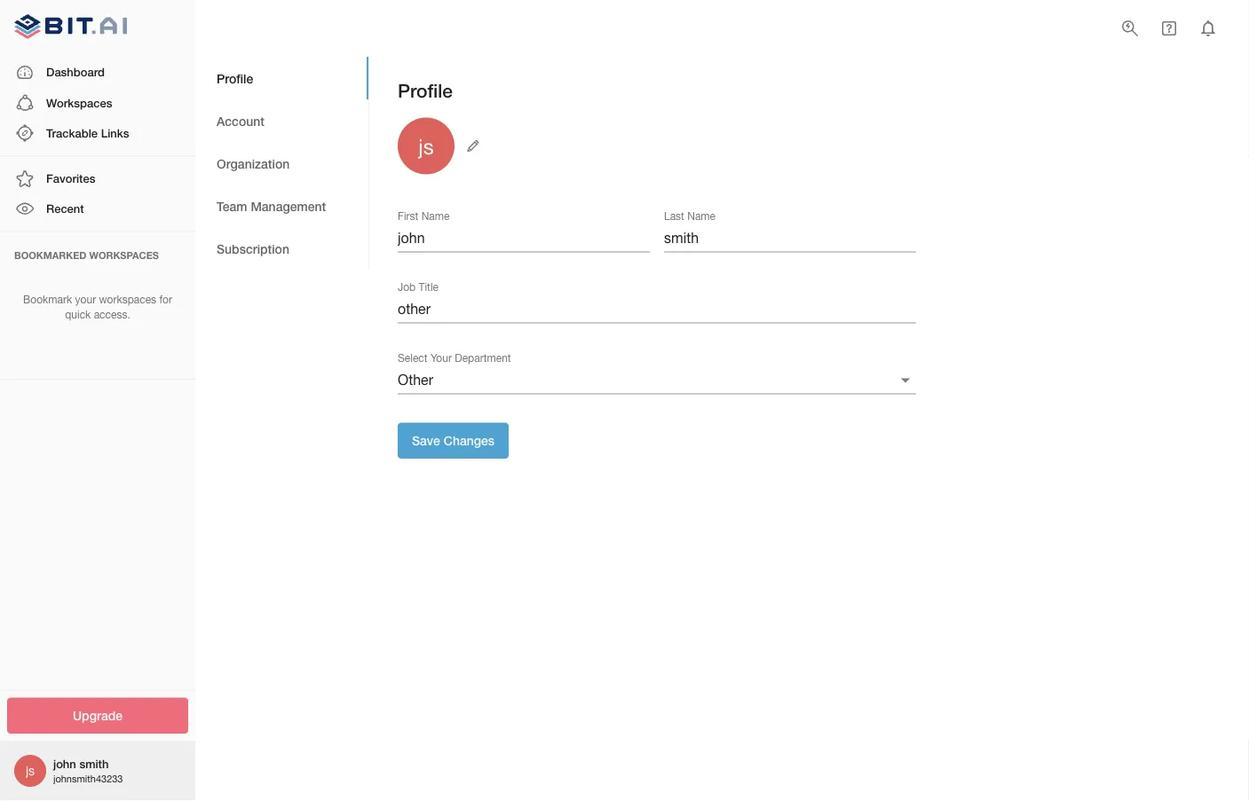 Task type: vqa. For each thing, say whether or not it's contained in the screenshot.
the right the
no



Task type: locate. For each thing, give the bounding box(es) containing it.
profile link
[[195, 57, 368, 99]]

title
[[419, 281, 439, 294]]

bookmark
[[23, 294, 72, 306]]

Doe text field
[[664, 224, 916, 252]]

js
[[418, 134, 434, 158], [26, 764, 35, 779]]

dashboard button
[[0, 57, 195, 88]]

team management
[[217, 199, 326, 213]]

team
[[217, 199, 247, 213]]

0 vertical spatial js
[[418, 134, 434, 158]]

bookmarked
[[14, 250, 87, 261]]

profile up account
[[217, 71, 253, 85]]

other button
[[398, 366, 916, 395]]

trackable
[[46, 126, 98, 140]]

js left john
[[26, 764, 35, 779]]

profile up js button
[[398, 79, 453, 102]]

upgrade
[[73, 709, 123, 724]]

management
[[251, 199, 326, 213]]

1 horizontal spatial name
[[687, 210, 716, 223]]

js inside button
[[418, 134, 434, 158]]

0 horizontal spatial profile
[[217, 71, 253, 85]]

1 name from the left
[[421, 210, 450, 223]]

bookmark your workspaces for quick access.
[[23, 294, 172, 321]]

name right first
[[421, 210, 450, 223]]

bookmarked workspaces
[[14, 250, 159, 261]]

name right the last
[[687, 210, 716, 223]]

trackable links
[[46, 126, 129, 140]]

save
[[412, 434, 440, 448]]

department
[[455, 352, 511, 365]]

recent
[[46, 202, 84, 216]]

name
[[421, 210, 450, 223], [687, 210, 716, 223]]

tab list
[[195, 57, 368, 270]]

subscription link
[[195, 227, 368, 270]]

first name
[[398, 210, 450, 223]]

favorites button
[[0, 164, 195, 194]]

js up first name
[[418, 134, 434, 158]]

0 horizontal spatial name
[[421, 210, 450, 223]]

other
[[398, 371, 433, 388]]

select your department other
[[398, 352, 511, 388]]

1 horizontal spatial js
[[418, 134, 434, 158]]

workspaces
[[89, 250, 159, 261]]

dashboard
[[46, 65, 105, 79]]

for
[[159, 294, 172, 306]]

workspaces
[[99, 294, 156, 306]]

2 name from the left
[[687, 210, 716, 223]]

workspaces button
[[0, 88, 195, 118]]

your
[[431, 352, 452, 365]]

job title
[[398, 281, 439, 294]]

profile inside profile link
[[217, 71, 253, 85]]

links
[[101, 126, 129, 140]]

0 horizontal spatial js
[[26, 764, 35, 779]]

tab list containing profile
[[195, 57, 368, 270]]

save changes
[[412, 434, 495, 448]]

name for last name
[[687, 210, 716, 223]]

subscription
[[217, 241, 289, 256]]

profile
[[217, 71, 253, 85], [398, 79, 453, 102]]



Task type: describe. For each thing, give the bounding box(es) containing it.
last
[[664, 210, 684, 223]]

account
[[217, 113, 265, 128]]

select
[[398, 352, 428, 365]]

CEO text field
[[398, 295, 916, 324]]

organization
[[217, 156, 290, 171]]

access.
[[94, 308, 130, 321]]

first
[[398, 210, 418, 223]]

favorites
[[46, 172, 95, 185]]

recent button
[[0, 194, 195, 224]]

johnsmith43233
[[53, 774, 123, 785]]

name for first name
[[421, 210, 450, 223]]

smith
[[79, 758, 109, 771]]

save changes button
[[398, 423, 509, 459]]

organization link
[[195, 142, 368, 185]]

job
[[398, 281, 416, 294]]

1 horizontal spatial profile
[[398, 79, 453, 102]]

john
[[53, 758, 76, 771]]

js button
[[398, 118, 485, 174]]

trackable links button
[[0, 118, 195, 148]]

John text field
[[398, 224, 650, 252]]

quick
[[65, 308, 91, 321]]

team management link
[[195, 185, 368, 227]]

last name
[[664, 210, 716, 223]]

account link
[[195, 99, 368, 142]]

changes
[[444, 434, 495, 448]]

workspaces
[[46, 96, 112, 109]]

john smith johnsmith43233
[[53, 758, 123, 785]]

1 vertical spatial js
[[26, 764, 35, 779]]

your
[[75, 294, 96, 306]]

upgrade button
[[7, 698, 188, 734]]



